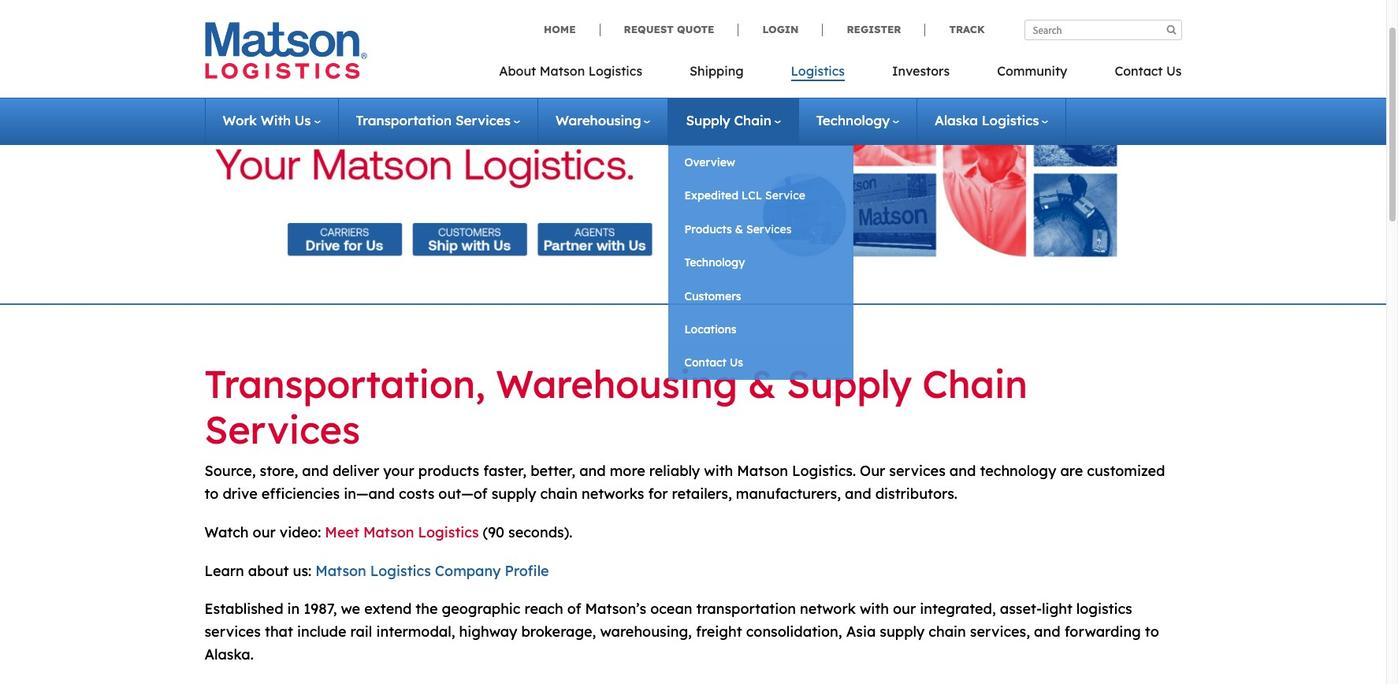Task type: describe. For each thing, give the bounding box(es) containing it.
home link
[[544, 23, 600, 36]]

chain inside established in 1987, we extend the geographic reach of matson's ocean transportation network with our integrated, asset-light logistics services that include rail intermodal, highway brokerage, warehousing, freight consolidation, asia supply chain services, and forwarding to alaska.
[[929, 599, 966, 617]]

source,
[[205, 438, 256, 457]]

logistics down out—of
[[418, 500, 479, 518]]

for
[[648, 461, 668, 479]]

network
[[800, 577, 856, 595]]

highway
[[459, 599, 518, 617]]

alaska.
[[205, 622, 254, 640]]

consolidation,
[[746, 599, 843, 617]]

matson inside the source, store, and deliver your products faster, better, and more reliably with matson logistics. our services and technology are customized to drive efficiencies in—and costs out—of supply chain networks for retailers, manufacturers, and distributors.
[[737, 438, 788, 457]]

0 horizontal spatial contact us link
[[669, 346, 854, 380]]

overview link
[[669, 146, 854, 179]]

transportation
[[356, 112, 452, 129]]

matson inside the top menu 'navigation'
[[540, 63, 585, 79]]

investors
[[892, 63, 950, 79]]

community
[[997, 63, 1068, 79]]

costs
[[399, 461, 435, 479]]

transportation,
[[205, 337, 486, 384]]

locations
[[685, 322, 737, 337]]

store,
[[260, 438, 298, 457]]

rail
[[351, 599, 372, 617]]

search image
[[1167, 24, 1177, 35]]

about matson logistics link
[[499, 58, 666, 91]]

distributors.
[[876, 461, 958, 479]]

1 horizontal spatial services
[[456, 112, 511, 129]]

efficiencies
[[262, 461, 340, 479]]

brokerage,
[[522, 599, 596, 617]]

services, and
[[970, 599, 1061, 617]]

about
[[248, 538, 289, 556]]

login
[[763, 23, 799, 35]]

and up networks
[[580, 438, 606, 457]]

logistics up customer link in the top of the page
[[882, 155, 929, 170]]

products & services link
[[669, 213, 854, 246]]

deliver
[[333, 438, 379, 457]]

customer portal
[[815, 322, 902, 337]]

and down our
[[845, 461, 872, 479]]

intermodal,
[[376, 599, 455, 617]]

services inside transportation, warehousing & supply chain services
[[205, 382, 360, 429]]

0 horizontal spatial warehousing link
[[556, 112, 651, 129]]

logistics.
[[792, 438, 856, 457]]

contact inside the top menu 'navigation'
[[1115, 63, 1163, 79]]

supply inside transportation, warehousing & supply chain services
[[787, 337, 912, 384]]

1 vertical spatial services
[[747, 222, 792, 236]]

matson logistics company profile link
[[315, 538, 549, 556]]

online tools logistics link
[[799, 146, 985, 179]]

and up "distributors."
[[950, 438, 976, 457]]

drive
[[223, 461, 258, 479]]

chain inside transportation, warehousing & supply chain services
[[923, 337, 1028, 384]]

meet matson logistics link
[[325, 500, 479, 518]]

alaska logistics
[[935, 112, 1039, 129]]

top menu navigation
[[499, 58, 1182, 91]]

learn
[[205, 538, 244, 556]]

Search search field
[[1025, 20, 1182, 40]]

community link
[[974, 58, 1091, 91]]

expedited lcl service link
[[669, 179, 854, 213]]

geographic
[[442, 577, 521, 595]]

shipping link
[[666, 58, 768, 91]]

established in 1987, we extend the geographic reach of matson's ocean transportation network with our integrated, asset-light logistics services that include rail intermodal, highway brokerage, warehousing, freight consolidation, asia supply chain services, and forwarding to alaska.
[[205, 577, 1159, 640]]

customers
[[685, 289, 742, 303]]

register link
[[823, 23, 925, 36]]

video:
[[280, 500, 321, 518]]

overview
[[685, 155, 736, 170]]

freight
[[696, 599, 742, 617]]

0 vertical spatial warehousing
[[556, 112, 641, 129]]

retailers,
[[672, 461, 732, 479]]

chain inside the source, store, and deliver your products faster, better, and more reliably with matson logistics. our services and technology are customized to drive efficiencies in—and costs out—of supply chain networks for retailers, manufacturers, and distributors.
[[541, 461, 578, 479]]

include
[[297, 599, 347, 617]]

to inside established in 1987, we extend the geographic reach of matson's ocean transportation network with our integrated, asset-light logistics services that include rail intermodal, highway brokerage, warehousing, freight consolidation, asia supply chain services, and forwarding to alaska.
[[1145, 599, 1159, 617]]

(90
[[483, 500, 505, 518]]

with for reliably
[[704, 438, 733, 457]]

track
[[950, 23, 985, 35]]

1 vertical spatial technology link
[[669, 246, 854, 280]]

login link
[[738, 23, 823, 36]]

request quote
[[624, 23, 715, 35]]

asia
[[846, 599, 876, 617]]

about matson logistics
[[499, 63, 643, 79]]

0 horizontal spatial our
[[253, 500, 276, 518]]

watch our video: meet matson logistics (90 seconds).
[[205, 500, 573, 518]]

products
[[685, 222, 732, 236]]

locations link
[[669, 313, 854, 346]]

our
[[860, 438, 886, 457]]

more
[[610, 438, 646, 457]]

matson's
[[585, 577, 647, 595]]

transportation services link
[[356, 112, 520, 129]]

transportation, warehousing & supply chain services
[[205, 337, 1028, 429]]

service
[[766, 189, 806, 203]]



Task type: vqa. For each thing, say whether or not it's contained in the screenshot.
Service
yes



Task type: locate. For each thing, give the bounding box(es) containing it.
0 vertical spatial technology
[[817, 112, 890, 129]]

work with us link
[[223, 112, 320, 129]]

online
[[815, 155, 849, 170]]

0 vertical spatial supply
[[686, 112, 731, 129]]

products & services
[[685, 222, 792, 236]]

us for topmost "contact us" link
[[1167, 63, 1182, 79]]

logistics
[[589, 63, 643, 79], [791, 63, 845, 79], [982, 112, 1039, 129], [882, 155, 929, 170], [418, 500, 479, 518], [370, 538, 431, 556]]

0 vertical spatial contact us
[[1115, 63, 1182, 79]]

1 vertical spatial warehousing
[[815, 256, 886, 270]]

supply down faster,
[[492, 461, 537, 479]]

us
[[1167, 63, 1182, 79], [295, 112, 311, 129], [730, 356, 743, 370]]

0 horizontal spatial contact
[[685, 356, 727, 370]]

1 vertical spatial our
[[893, 577, 916, 595]]

supply chain link
[[686, 112, 781, 129]]

with up retailers,
[[704, 438, 733, 457]]

technology
[[817, 112, 890, 129], [685, 256, 745, 270]]

2 vertical spatial warehousing
[[496, 337, 738, 384]]

1 horizontal spatial chain
[[929, 599, 966, 617]]

chain down better,
[[541, 461, 578, 479]]

0 horizontal spatial services
[[205, 599, 261, 617]]

warehousing,
[[600, 599, 692, 617]]

logistics
[[1077, 577, 1133, 595]]

supply
[[492, 461, 537, 479], [880, 599, 925, 617]]

0 vertical spatial warehousing link
[[556, 112, 651, 129]]

work
[[223, 112, 257, 129]]

2 horizontal spatial us
[[1167, 63, 1182, 79]]

track link
[[925, 23, 985, 36]]

0 vertical spatial technology link
[[817, 112, 900, 129]]

customer left portal
[[815, 322, 867, 337]]

& down the customers link
[[748, 337, 776, 384]]

profile
[[505, 538, 549, 556]]

matson up manufacturers,
[[737, 438, 788, 457]]

learn about us: matson logistics company profile
[[205, 538, 549, 556]]

logistics down community link
[[982, 112, 1039, 129]]

warehousing
[[556, 112, 641, 129], [815, 256, 886, 270], [496, 337, 738, 384]]

0 vertical spatial customer
[[815, 189, 867, 203]]

transportation
[[697, 577, 796, 595]]

1 vertical spatial supply
[[880, 599, 925, 617]]

established
[[205, 577, 283, 595]]

0 horizontal spatial supply
[[686, 112, 731, 129]]

contact us inside the top menu 'navigation'
[[1115, 63, 1182, 79]]

our inside established in 1987, we extend the geographic reach of matson's ocean transportation network with our integrated, asset-light logistics services that include rail intermodal, highway brokerage, warehousing, freight consolidation, asia supply chain services, and forwarding to alaska.
[[893, 577, 916, 595]]

1 horizontal spatial supply
[[880, 599, 925, 617]]

services up "alaska."
[[205, 599, 261, 617]]

services inside the source, store, and deliver your products faster, better, and more reliably with matson logistics. our services and technology are customized to drive efficiencies in—and costs out—of supply chain networks for retailers, manufacturers, and distributors.
[[890, 438, 946, 457]]

1 horizontal spatial us
[[730, 356, 743, 370]]

technology up tools
[[817, 112, 890, 129]]

lcl
[[742, 189, 762, 203]]

customers link
[[669, 280, 854, 313]]

0 vertical spatial supply
[[492, 461, 537, 479]]

customized
[[1087, 438, 1166, 457]]

1 horizontal spatial contact
[[1115, 63, 1163, 79]]

0 vertical spatial chain
[[734, 112, 772, 129]]

warehousing link down about matson logistics link
[[556, 112, 651, 129]]

reliably
[[650, 438, 700, 457]]

with
[[261, 112, 291, 129]]

with for network
[[860, 577, 889, 595]]

quote
[[677, 23, 715, 35]]

customer link
[[799, 179, 985, 213]]

0 horizontal spatial us
[[295, 112, 311, 129]]

customer portal link
[[799, 313, 985, 346]]

online tools logistics
[[815, 155, 929, 170]]

light
[[1042, 577, 1073, 595]]

us down search image
[[1167, 63, 1182, 79]]

0 vertical spatial to
[[205, 461, 219, 479]]

1 vertical spatial technology
[[685, 256, 745, 270]]

2 vertical spatial us
[[730, 356, 743, 370]]

and up efficiencies
[[302, 438, 329, 457]]

investors link
[[869, 58, 974, 91]]

your
[[383, 438, 415, 457]]

&
[[735, 222, 743, 236], [748, 337, 776, 384]]

warehousing inside transportation, warehousing & supply chain services
[[496, 337, 738, 384]]

contact down 'search' search box
[[1115, 63, 1163, 79]]

0 horizontal spatial supply
[[492, 461, 537, 479]]

1 vertical spatial with
[[860, 577, 889, 595]]

1 horizontal spatial contact us link
[[1091, 58, 1182, 91]]

seconds).
[[509, 500, 573, 518]]

matson down meet
[[315, 538, 366, 556]]

0 horizontal spatial contact us
[[685, 356, 743, 370]]

technology up customers
[[685, 256, 745, 270]]

0 horizontal spatial to
[[205, 461, 219, 479]]

chain down integrated,
[[929, 599, 966, 617]]

with inside established in 1987, we extend the geographic reach of matson's ocean transportation network with our integrated, asset-light logistics services that include rail intermodal, highway brokerage, warehousing, freight consolidation, asia supply chain services, and forwarding to alaska.
[[860, 577, 889, 595]]

1 vertical spatial to
[[1145, 599, 1159, 617]]

logistics up extend the
[[370, 538, 431, 556]]

1 horizontal spatial warehousing link
[[799, 246, 985, 280]]

supply up overview
[[686, 112, 731, 129]]

contact us link
[[1091, 58, 1182, 91], [669, 346, 854, 380]]

supply
[[686, 112, 731, 129], [787, 337, 912, 384]]

1 vertical spatial customer
[[815, 322, 867, 337]]

1 horizontal spatial supply
[[787, 337, 912, 384]]

our left integrated,
[[893, 577, 916, 595]]

1 vertical spatial &
[[748, 337, 776, 384]]

supply right asia
[[880, 599, 925, 617]]

portal
[[870, 322, 902, 337]]

matson up learn about us: matson logistics company profile
[[363, 500, 414, 518]]

customer down online
[[815, 189, 867, 203]]

ocean
[[651, 577, 693, 595]]

services up store,
[[205, 382, 360, 429]]

contact us
[[1115, 63, 1182, 79], [685, 356, 743, 370]]

matson
[[540, 63, 585, 79], [737, 438, 788, 457], [363, 500, 414, 518], [315, 538, 366, 556]]

1 horizontal spatial &
[[748, 337, 776, 384]]

to right forwarding
[[1145, 599, 1159, 617]]

services inside established in 1987, we extend the geographic reach of matson's ocean transportation network with our integrated, asset-light logistics services that include rail intermodal, highway brokerage, warehousing, freight consolidation, asia supply chain services, and forwarding to alaska.
[[205, 599, 261, 617]]

asset-
[[1000, 577, 1042, 595]]

2 customer from the top
[[815, 322, 867, 337]]

to left drive
[[205, 461, 219, 479]]

request
[[624, 23, 674, 35]]

of
[[567, 577, 581, 595]]

1 horizontal spatial with
[[860, 577, 889, 595]]

us right with
[[295, 112, 311, 129]]

warehousing link
[[556, 112, 651, 129], [799, 246, 985, 280]]

0 vertical spatial chain
[[541, 461, 578, 479]]

1987, we
[[304, 577, 360, 595]]

1 vertical spatial warehousing link
[[799, 246, 985, 280]]

1 vertical spatial contact us link
[[669, 346, 854, 380]]

integrated,
[[920, 577, 996, 595]]

2 horizontal spatial services
[[747, 222, 792, 236]]

us down the locations link
[[730, 356, 743, 370]]

matson logistics image
[[205, 22, 367, 79]]

1 vertical spatial chain
[[929, 599, 966, 617]]

with inside the source, store, and deliver your products faster, better, and more reliably with matson logistics. our services and technology are customized to drive efficiencies in—and costs out—of supply chain networks for retailers, manufacturers, and distributors.
[[704, 438, 733, 457]]

out—of
[[439, 461, 488, 479]]

1 vertical spatial chain
[[923, 337, 1028, 384]]

1 horizontal spatial services
[[890, 438, 946, 457]]

us inside the top menu 'navigation'
[[1167, 63, 1182, 79]]

1 horizontal spatial technology
[[817, 112, 890, 129]]

faster,
[[483, 438, 527, 457]]

to inside the source, store, and deliver your products faster, better, and more reliably with matson logistics. our services and technology are customized to drive efficiencies in—and costs out—of supply chain networks for retailers, manufacturers, and distributors.
[[205, 461, 219, 479]]

alaska logistics link
[[935, 112, 1049, 129]]

contact us down search image
[[1115, 63, 1182, 79]]

logistics down request at left
[[589, 63, 643, 79]]

& inside transportation, warehousing & supply chain services
[[748, 337, 776, 384]]

supply down customer portal
[[787, 337, 912, 384]]

0 horizontal spatial with
[[704, 438, 733, 457]]

alaska
[[935, 112, 978, 129]]

and
[[302, 438, 329, 457], [580, 438, 606, 457], [950, 438, 976, 457], [845, 461, 872, 479]]

0 horizontal spatial technology
[[685, 256, 745, 270]]

1 vertical spatial us
[[295, 112, 311, 129]]

transportation services
[[356, 112, 511, 129]]

work with us
[[223, 112, 311, 129]]

1 vertical spatial services
[[205, 599, 261, 617]]

1 vertical spatial contact us
[[685, 356, 743, 370]]

1 horizontal spatial contact us
[[1115, 63, 1182, 79]]

us:
[[293, 538, 312, 556]]

0 vertical spatial &
[[735, 222, 743, 236]]

2 vertical spatial services
[[205, 382, 360, 429]]

extend the
[[364, 577, 438, 595]]

supply inside the source, store, and deliver your products faster, better, and more reliably with matson logistics. our services and technology are customized to drive efficiencies in—and costs out—of supply chain networks for retailers, manufacturers, and distributors.
[[492, 461, 537, 479]]

contact us down locations on the top of page
[[685, 356, 743, 370]]

0 horizontal spatial services
[[205, 382, 360, 429]]

networks
[[582, 461, 645, 479]]

0 horizontal spatial chain
[[734, 112, 772, 129]]

us for the leftmost "contact us" link
[[730, 356, 743, 370]]

technology link
[[817, 112, 900, 129], [669, 246, 854, 280]]

0 vertical spatial contact
[[1115, 63, 1163, 79]]

logistics down login
[[791, 63, 845, 79]]

contact down locations on the top of page
[[685, 356, 727, 370]]

1 horizontal spatial chain
[[923, 337, 1028, 384]]

shipping
[[690, 63, 744, 79]]

reach
[[525, 577, 563, 595]]

with up asia
[[860, 577, 889, 595]]

forwarding
[[1065, 599, 1141, 617]]

chain
[[541, 461, 578, 479], [929, 599, 966, 617]]

0 vertical spatial services
[[890, 438, 946, 457]]

technology link down products & services
[[669, 246, 854, 280]]

to
[[205, 461, 219, 479], [1145, 599, 1159, 617]]

None search field
[[1025, 20, 1182, 40]]

source, store, and deliver your products faster, better, and more reliably with matson logistics. our services and technology are customized to drive efficiencies in—and costs out—of supply chain networks for retailers, manufacturers, and distributors.
[[205, 438, 1166, 479]]

1 horizontal spatial our
[[893, 577, 916, 595]]

supply chain
[[686, 112, 772, 129]]

0 horizontal spatial &
[[735, 222, 743, 236]]

supply inside established in 1987, we extend the geographic reach of matson's ocean transportation network with our integrated, asset-light logistics services that include rail intermodal, highway brokerage, warehousing, freight consolidation, asia supply chain services, and forwarding to alaska.
[[880, 599, 925, 617]]

services down expedited lcl service link
[[747, 222, 792, 236]]

services down about
[[456, 112, 511, 129]]

our left video:
[[253, 500, 276, 518]]

1 vertical spatial contact
[[685, 356, 727, 370]]

0 vertical spatial with
[[704, 438, 733, 457]]

0 vertical spatial our
[[253, 500, 276, 518]]

0 horizontal spatial chain
[[541, 461, 578, 479]]

warehousing link down customer link in the top of the page
[[799, 246, 985, 280]]

customer for customer
[[815, 189, 867, 203]]

manufacturers,
[[736, 461, 841, 479]]

technology
[[980, 438, 1057, 457]]

customer for customer portal
[[815, 322, 867, 337]]

contact us link down 'search' search box
[[1091, 58, 1182, 91]]

expedited lcl service
[[685, 189, 806, 203]]

0 vertical spatial us
[[1167, 63, 1182, 79]]

contact us link down locations on the top of page
[[669, 346, 854, 380]]

& right products
[[735, 222, 743, 236]]

logistics link
[[768, 58, 869, 91]]

0 vertical spatial contact us link
[[1091, 58, 1182, 91]]

1 horizontal spatial to
[[1145, 599, 1159, 617]]

register
[[847, 23, 901, 35]]

about
[[499, 63, 536, 79]]

watch
[[205, 500, 249, 518]]

1 vertical spatial supply
[[787, 337, 912, 384]]

matson down 'home' on the left of the page
[[540, 63, 585, 79]]

services up "distributors."
[[890, 438, 946, 457]]

technology link up tools
[[817, 112, 900, 129]]

highway brokerage, intermodal rail, warehousing, forwarding image
[[215, 41, 1172, 252]]

1 customer from the top
[[815, 189, 867, 203]]

0 vertical spatial services
[[456, 112, 511, 129]]

in
[[287, 577, 300, 595]]



